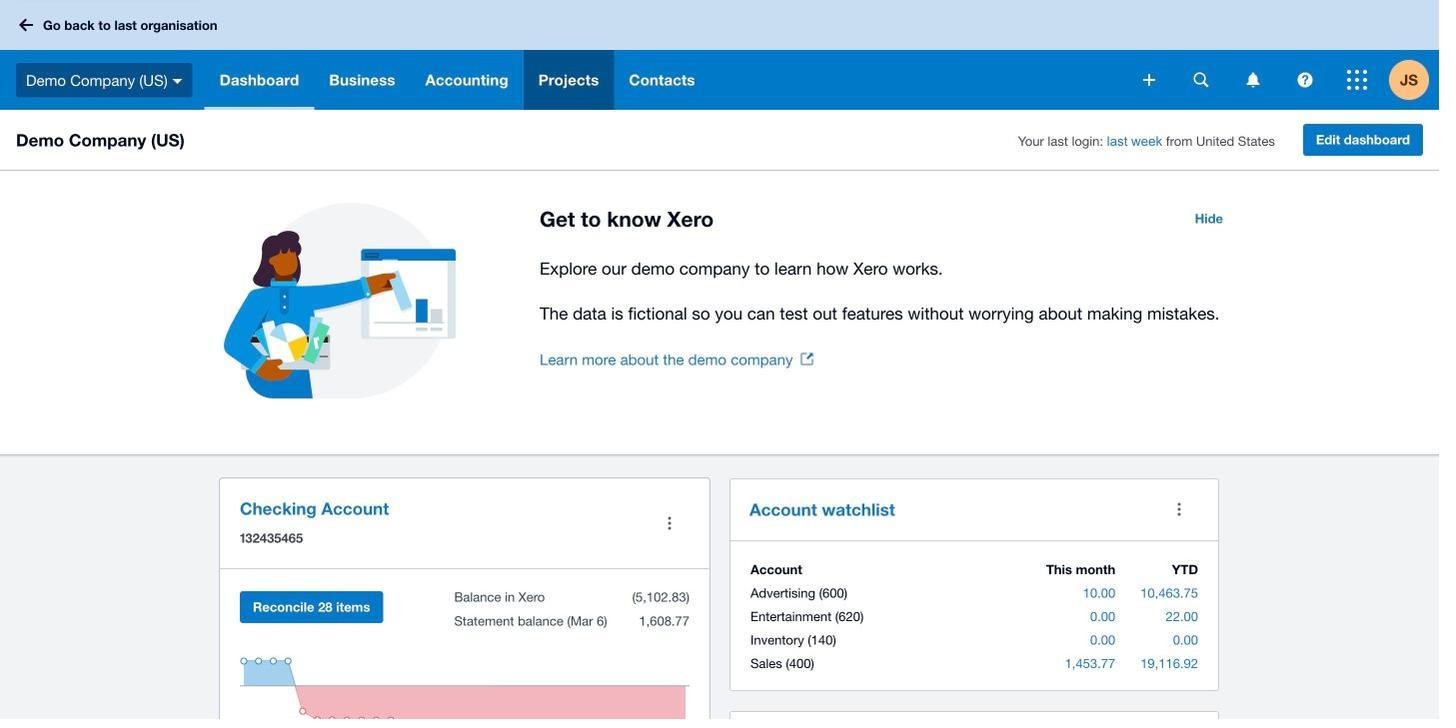 Task type: vqa. For each thing, say whether or not it's contained in the screenshot.
Quote
no



Task type: describe. For each thing, give the bounding box(es) containing it.
2 horizontal spatial svg image
[[1348, 70, 1368, 90]]

1 horizontal spatial svg image
[[1247, 72, 1260, 87]]



Task type: locate. For each thing, give the bounding box(es) containing it.
svg image
[[19, 18, 33, 31], [1298, 72, 1313, 87], [1144, 74, 1156, 86], [173, 79, 183, 84]]

svg image
[[1348, 70, 1368, 90], [1194, 72, 1209, 87], [1247, 72, 1260, 87]]

manage menu toggle image
[[650, 504, 690, 544]]

intro banner body element
[[540, 255, 1236, 328]]

0 horizontal spatial svg image
[[1194, 72, 1209, 87]]

banner
[[0, 0, 1440, 110]]



